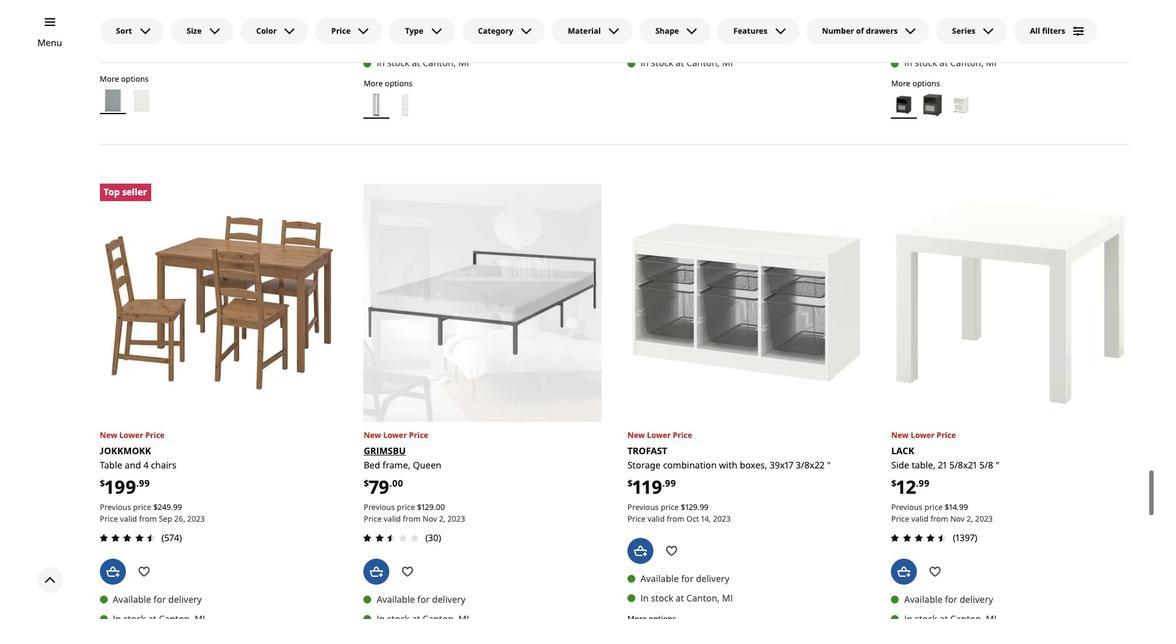 Task type: vqa. For each thing, say whether or not it's contained in the screenshot.
third LOWER from the left
yes



Task type: describe. For each thing, give the bounding box(es) containing it.
99 inside previous price $ 249 . 99 price valid from sep 26, 2023
[[173, 502, 182, 513]]

sep
[[159, 513, 172, 525]]

previous price $ 14 . 99 price valid from nov 2, 2023
[[892, 502, 993, 525]]

. inside the previous price $ 14 . 99 price valid from nov 2, 2023
[[958, 502, 960, 513]]

lower for 79
[[383, 430, 407, 441]]

storage
[[628, 459, 661, 471]]

new lower price jokkmokk table and 4 chairs $ 199 . 99
[[100, 430, 177, 499]]

$ inside new lower price lack side table, 21 5/8x21 5/8 " $ 12 . 99
[[892, 478, 897, 490]]

price button
[[315, 18, 383, 44]]

249
[[158, 502, 171, 513]]

new for 12
[[892, 430, 909, 441]]

review: 4.7 out of 5 stars. total reviews: 1397 image
[[888, 531, 951, 546]]

1 horizontal spatial options
[[385, 78, 413, 89]]

drawers
[[867, 25, 898, 36]]

side
[[892, 459, 910, 471]]

2023 for 79
[[448, 513, 465, 525]]

category
[[478, 25, 514, 36]]

price inside the previous price $ 14 . 99 price valid from nov 2, 2023
[[892, 513, 910, 525]]

from for 119
[[667, 513, 685, 525]]

features button
[[718, 18, 800, 44]]

and
[[125, 459, 141, 471]]

series button
[[937, 18, 1008, 44]]

bed
[[364, 459, 381, 471]]

chairs
[[151, 459, 177, 471]]

features
[[734, 25, 768, 36]]

price for 199
[[133, 502, 151, 513]]

99 inside new lower price trofast storage combination with boxes, 39x17 3/8x22 " $ 119 . 99
[[665, 478, 676, 490]]

material
[[568, 25, 601, 36]]

lack
[[892, 445, 915, 457]]

trofast
[[628, 445, 668, 457]]

99 inside the previous price $ 129 . 99 price valid from oct 14, 2023
[[700, 502, 709, 513]]

previous price $ 249 . 99 price valid from sep 26, 2023
[[100, 502, 205, 525]]

jokkmokk
[[100, 445, 151, 457]]

26,
[[174, 513, 185, 525]]

type button
[[389, 18, 456, 44]]

price for 119
[[661, 502, 679, 513]]

$ inside previous price $ 129 . 00 price valid from nov 2, 2023
[[417, 502, 422, 513]]

table
[[100, 459, 122, 471]]

129 for 79
[[422, 502, 434, 513]]

material button
[[552, 18, 633, 44]]

new lower price grimsbu bed frame, queen $ 79 . 00
[[364, 430, 442, 499]]

5/8x21
[[950, 459, 978, 471]]

12
[[897, 474, 917, 499]]

review: 2.7 out of 5 stars. total reviews: 30 image
[[360, 531, 423, 546]]

2023 for 119
[[714, 513, 731, 525]]

previous price $ 129 . 00 price valid from nov 2, 2023
[[364, 502, 465, 525]]

price inside new lower price jokkmokk table and 4 chairs $ 199 . 99
[[145, 430, 165, 441]]

filters
[[1043, 25, 1066, 36]]

2 horizontal spatial options
[[913, 78, 941, 89]]

14
[[950, 502, 958, 513]]

previous for 119
[[628, 502, 659, 513]]

category button
[[462, 18, 545, 44]]

sort
[[116, 25, 132, 36]]

combination
[[663, 459, 717, 471]]

1 horizontal spatial more
[[364, 78, 383, 89]]

4
[[143, 459, 149, 471]]

frame,
[[383, 459, 411, 471]]

number of drawers button
[[806, 18, 930, 44]]

199
[[105, 474, 136, 499]]

. inside previous price $ 129 . 00 price valid from nov 2, 2023
[[434, 502, 436, 513]]

all filters
[[1031, 25, 1066, 36]]

price inside previous price $ 129 . 00 price valid from nov 2, 2023
[[364, 513, 382, 525]]

5/8
[[980, 459, 994, 471]]

price inside the previous price $ 129 . 99 price valid from oct 14, 2023
[[628, 513, 646, 525]]

boxes,
[[740, 459, 768, 471]]

price inside new lower price lack side table, 21 5/8x21 5/8 " $ 12 . 99
[[937, 430, 957, 441]]

99 inside new lower price lack side table, 21 5/8x21 5/8 " $ 12 . 99
[[919, 478, 930, 490]]

price inside price popup button
[[331, 25, 351, 36]]

review: 4.6 out of 5 stars. total reviews: 574 image
[[96, 531, 159, 546]]

0 horizontal spatial more options
[[100, 74, 149, 85]]

nov for 79
[[423, 513, 437, 525]]

shape button
[[640, 18, 711, 44]]

2, for 5/8
[[967, 513, 974, 525]]

seller
[[122, 186, 147, 198]]



Task type: locate. For each thing, give the bounding box(es) containing it.
nov inside the previous price $ 14 . 99 price valid from nov 2, 2023
[[951, 513, 965, 525]]

valid for 119
[[648, 513, 665, 525]]

99 right 14
[[960, 502, 969, 513]]

2, up the (1397)
[[967, 513, 974, 525]]

more options down "sort"
[[100, 74, 149, 85]]

new up grimsbu at bottom left
[[364, 430, 381, 441]]

2023 inside previous price $ 249 . 99 price valid from sep 26, 2023
[[187, 513, 205, 525]]

price inside previous price $ 249 . 99 price valid from sep 26, 2023
[[133, 502, 151, 513]]

all
[[1031, 25, 1041, 36]]

2 lower from the left
[[647, 430, 671, 441]]

new for 199
[[100, 430, 117, 441]]

3 previous from the left
[[364, 502, 395, 513]]

lower for 12
[[911, 430, 935, 441]]

99 inside the previous price $ 14 . 99 price valid from nov 2, 2023
[[960, 502, 969, 513]]

in stock at canton, mi
[[113, 52, 205, 65], [641, 57, 733, 69], [377, 57, 469, 69], [905, 57, 997, 69], [641, 592, 733, 604]]

. inside previous price $ 249 . 99 price valid from sep 26, 2023
[[171, 502, 173, 513]]

129
[[686, 502, 698, 513], [422, 502, 434, 513]]

lower for 119
[[647, 430, 671, 441]]

$ inside new lower price trofast storage combination with boxes, 39x17 3/8x22 " $ 119 . 99
[[628, 478, 633, 490]]

previous down 119
[[628, 502, 659, 513]]

lower inside new lower price lack side table, 21 5/8x21 5/8 " $ 12 . 99
[[911, 430, 935, 441]]

4 from from the left
[[931, 513, 949, 525]]

queen
[[413, 459, 442, 471]]

39x17
[[770, 459, 794, 471]]

00 right 79
[[392, 478, 403, 490]]

. inside new lower price grimsbu bed frame, queen $ 79 . 00
[[390, 478, 392, 490]]

(574)
[[162, 532, 182, 544]]

1 from from the left
[[139, 513, 157, 525]]

. inside the previous price $ 129 . 99 price valid from oct 14, 2023
[[698, 502, 700, 513]]

.
[[136, 478, 139, 490], [663, 478, 665, 490], [390, 478, 392, 490], [917, 478, 919, 490], [171, 502, 173, 513], [698, 502, 700, 513], [434, 502, 436, 513], [958, 502, 960, 513]]

from for 79
[[403, 513, 421, 525]]

available for delivery
[[113, 33, 202, 45], [641, 37, 730, 50], [377, 37, 466, 50], [905, 37, 994, 50], [641, 573, 730, 585], [113, 594, 202, 606], [377, 594, 466, 606], [905, 594, 994, 606]]

2, for 79
[[439, 513, 446, 525]]

nov for 12
[[951, 513, 965, 525]]

2, inside the previous price $ 14 . 99 price valid from nov 2, 2023
[[967, 513, 974, 525]]

sort button
[[100, 18, 164, 44]]

"
[[828, 459, 831, 471], [996, 459, 1000, 471]]

new inside new lower price lack side table, 21 5/8x21 5/8 " $ 12 . 99
[[892, 430, 909, 441]]

valid for 199
[[120, 513, 137, 525]]

from up review: 2.7 out of 5 stars. total reviews: 30 image
[[403, 513, 421, 525]]

129 inside previous price $ 129 . 00 price valid from nov 2, 2023
[[422, 502, 434, 513]]

price inside previous price $ 129 . 00 price valid from nov 2, 2023
[[397, 502, 415, 513]]

3 from from the left
[[403, 513, 421, 525]]

previous inside the previous price $ 14 . 99 price valid from nov 2, 2023
[[892, 502, 923, 513]]

previous for 199
[[100, 502, 131, 513]]

previous down 79
[[364, 502, 395, 513]]

price for 12
[[925, 502, 943, 513]]

2023 inside the previous price $ 14 . 99 price valid from nov 2, 2023
[[976, 513, 993, 525]]

00 inside new lower price grimsbu bed frame, queen $ 79 . 00
[[392, 478, 403, 490]]

2, up the (30)
[[439, 513, 446, 525]]

more down price popup button
[[364, 78, 383, 89]]

oct
[[687, 513, 700, 525]]

table,
[[912, 459, 936, 471]]

2 price from the left
[[661, 502, 679, 513]]

all filters button
[[1014, 18, 1098, 44]]

1 valid from the left
[[120, 513, 137, 525]]

2 horizontal spatial more options
[[892, 78, 941, 89]]

1 129 from the left
[[686, 502, 698, 513]]

1 price from the left
[[133, 502, 151, 513]]

new inside new lower price trofast storage combination with boxes, 39x17 3/8x22 " $ 119 . 99
[[628, 430, 645, 441]]

2 horizontal spatial more
[[892, 78, 911, 89]]

3 new from the left
[[364, 430, 381, 441]]

99 down 4
[[139, 478, 150, 490]]

1 nov from the left
[[423, 513, 437, 525]]

3 2023 from the left
[[448, 513, 465, 525]]

4 price from the left
[[925, 502, 943, 513]]

price up review: 2.7 out of 5 stars. total reviews: 30 image
[[397, 502, 415, 513]]

129 inside the previous price $ 129 . 99 price valid from oct 14, 2023
[[686, 502, 698, 513]]

shape
[[656, 25, 679, 36]]

4 valid from the left
[[912, 513, 929, 525]]

2 previous from the left
[[628, 502, 659, 513]]

more options down drawers
[[892, 78, 941, 89]]

from
[[139, 513, 157, 525], [667, 513, 685, 525], [403, 513, 421, 525], [931, 513, 949, 525]]

price for 79
[[397, 502, 415, 513]]

99 up 14, at the bottom of page
[[700, 502, 709, 513]]

2023 inside the previous price $ 129 . 99 price valid from oct 14, 2023
[[714, 513, 731, 525]]

$ inside the previous price $ 14 . 99 price valid from nov 2, 2023
[[945, 502, 950, 513]]

99 right 12
[[919, 478, 930, 490]]

type
[[405, 25, 424, 36]]

4 previous from the left
[[892, 502, 923, 513]]

stock
[[123, 52, 146, 65], [651, 57, 674, 69], [387, 57, 410, 69], [915, 57, 938, 69], [651, 592, 674, 604]]

129 up the (30)
[[422, 502, 434, 513]]

nov down 14
[[951, 513, 965, 525]]

menu button
[[37, 36, 62, 50]]

1 horizontal spatial 00
[[436, 502, 445, 513]]

new inside new lower price grimsbu bed frame, queen $ 79 . 00
[[364, 430, 381, 441]]

0 horizontal spatial 00
[[392, 478, 403, 490]]

previous for 79
[[364, 502, 395, 513]]

canton,
[[159, 52, 192, 65], [687, 57, 720, 69], [423, 57, 456, 69], [951, 57, 984, 69], [687, 592, 720, 604]]

1 horizontal spatial nov
[[951, 513, 965, 525]]

99
[[139, 478, 150, 490], [665, 478, 676, 490], [919, 478, 930, 490], [173, 502, 182, 513], [700, 502, 709, 513], [960, 502, 969, 513]]

. down 'combination'
[[663, 478, 665, 490]]

color button
[[240, 18, 309, 44]]

. up the sep
[[171, 502, 173, 513]]

. up oct
[[698, 502, 700, 513]]

(30)
[[426, 532, 442, 544]]

2 nov from the left
[[951, 513, 965, 525]]

(1397)
[[954, 532, 978, 544]]

0 horizontal spatial nov
[[423, 513, 437, 525]]

0 horizontal spatial 2,
[[439, 513, 446, 525]]

from left the sep
[[139, 513, 157, 525]]

mi
[[195, 52, 205, 65], [723, 57, 733, 69], [459, 57, 469, 69], [987, 57, 997, 69], [723, 592, 733, 604]]

1 lower from the left
[[119, 430, 143, 441]]

" inside new lower price lack side table, 21 5/8x21 5/8 " $ 12 . 99
[[996, 459, 1000, 471]]

4 2023 from the left
[[976, 513, 993, 525]]

previous for 12
[[892, 502, 923, 513]]

$
[[100, 478, 105, 490], [628, 478, 633, 490], [364, 478, 369, 490], [892, 478, 897, 490], [153, 502, 158, 513], [681, 502, 686, 513], [417, 502, 422, 513], [945, 502, 950, 513]]

" right 5/8 on the bottom of page
[[996, 459, 1000, 471]]

$ inside new lower price grimsbu bed frame, queen $ 79 . 00
[[364, 478, 369, 490]]

1 horizontal spatial 2,
[[967, 513, 974, 525]]

new up lack
[[892, 430, 909, 441]]

previous inside the previous price $ 129 . 99 price valid from oct 14, 2023
[[628, 502, 659, 513]]

99 inside new lower price jokkmokk table and 4 chairs $ 199 . 99
[[139, 478, 150, 490]]

new
[[100, 430, 117, 441], [628, 430, 645, 441], [364, 430, 381, 441], [892, 430, 909, 441]]

price left 249 on the bottom of page
[[133, 502, 151, 513]]

1 2, from the left
[[439, 513, 446, 525]]

price inside the previous price $ 14 . 99 price valid from nov 2, 2023
[[925, 502, 943, 513]]

menu
[[37, 36, 62, 49]]

. down frame,
[[390, 478, 392, 490]]

from left oct
[[667, 513, 685, 525]]

3 lower from the left
[[383, 430, 407, 441]]

price inside new lower price trofast storage combination with boxes, 39x17 3/8x22 " $ 119 . 99
[[673, 430, 693, 441]]

. inside new lower price lack side table, 21 5/8x21 5/8 " $ 12 . 99
[[917, 478, 919, 490]]

lower up lack
[[911, 430, 935, 441]]

valid up review: 4.7 out of 5 stars. total reviews: 1397 image
[[912, 513, 929, 525]]

2, inside previous price $ 129 . 00 price valid from nov 2, 2023
[[439, 513, 446, 525]]

lower
[[119, 430, 143, 441], [647, 430, 671, 441], [383, 430, 407, 441], [911, 430, 935, 441]]

price inside previous price $ 249 . 99 price valid from sep 26, 2023
[[100, 513, 118, 525]]

more options down type
[[364, 78, 413, 89]]

21
[[939, 459, 948, 471]]

price
[[331, 25, 351, 36], [145, 430, 165, 441], [673, 430, 693, 441], [409, 430, 429, 441], [937, 430, 957, 441], [100, 513, 118, 525], [628, 513, 646, 525], [364, 513, 382, 525], [892, 513, 910, 525]]

2023 inside previous price $ 129 . 00 price valid from nov 2, 2023
[[448, 513, 465, 525]]

previous down 199
[[100, 502, 131, 513]]

with
[[720, 459, 738, 471]]

lower up the trofast
[[647, 430, 671, 441]]

0 vertical spatial 00
[[392, 478, 403, 490]]

price inside the previous price $ 129 . 99 price valid from oct 14, 2023
[[661, 502, 679, 513]]

available
[[113, 33, 151, 45], [641, 37, 679, 50], [377, 37, 415, 50], [905, 37, 943, 50], [641, 573, 679, 585], [113, 594, 151, 606], [377, 594, 415, 606], [905, 594, 943, 606]]

from inside previous price $ 249 . 99 price valid from sep 26, 2023
[[139, 513, 157, 525]]

79
[[369, 474, 390, 499]]

top seller
[[104, 186, 147, 198]]

. up the (1397)
[[958, 502, 960, 513]]

3/8x22
[[796, 459, 825, 471]]

. inside new lower price trofast storage combination with boxes, 39x17 3/8x22 " $ 119 . 99
[[663, 478, 665, 490]]

99 right 119
[[665, 478, 676, 490]]

0 horizontal spatial more
[[100, 74, 119, 85]]

of
[[857, 25, 865, 36]]

1 horizontal spatial 129
[[686, 502, 698, 513]]

from inside the previous price $ 14 . 99 price valid from nov 2, 2023
[[931, 513, 949, 525]]

new for 79
[[364, 430, 381, 441]]

color
[[256, 25, 277, 36]]

00
[[392, 478, 403, 490], [436, 502, 445, 513]]

lower up grimsbu at bottom left
[[383, 430, 407, 441]]

previous inside previous price $ 249 . 99 price valid from sep 26, 2023
[[100, 502, 131, 513]]

new up the trofast
[[628, 430, 645, 441]]

nov inside previous price $ 129 . 00 price valid from nov 2, 2023
[[423, 513, 437, 525]]

2 new from the left
[[628, 430, 645, 441]]

valid up review: 2.7 out of 5 stars. total reviews: 30 image
[[384, 513, 401, 525]]

more options
[[100, 74, 149, 85], [364, 78, 413, 89], [892, 78, 941, 89]]

2 2023 from the left
[[714, 513, 731, 525]]

price inside new lower price grimsbu bed frame, queen $ 79 . 00
[[409, 430, 429, 441]]

1 new from the left
[[100, 430, 117, 441]]

00 up the (30)
[[436, 502, 445, 513]]

from inside previous price $ 129 . 00 price valid from nov 2, 2023
[[403, 513, 421, 525]]

from for 199
[[139, 513, 157, 525]]

more down "sort"
[[100, 74, 119, 85]]

2023 for 199
[[187, 513, 205, 525]]

from up review: 4.7 out of 5 stars. total reviews: 1397 image
[[931, 513, 949, 525]]

at
[[148, 52, 157, 65], [676, 57, 685, 69], [412, 57, 421, 69], [940, 57, 949, 69], [676, 592, 685, 604]]

. inside new lower price jokkmokk table and 4 chairs $ 199 . 99
[[136, 478, 139, 490]]

size
[[187, 25, 202, 36]]

price left 14
[[925, 502, 943, 513]]

nov
[[423, 513, 437, 525], [951, 513, 965, 525]]

2 " from the left
[[996, 459, 1000, 471]]

4 new from the left
[[892, 430, 909, 441]]

previous down 12
[[892, 502, 923, 513]]

3 valid from the left
[[384, 513, 401, 525]]

lower for 199
[[119, 430, 143, 441]]

new lower price trofast storage combination with boxes, 39x17 3/8x22 " $ 119 . 99
[[628, 430, 831, 499]]

4 lower from the left
[[911, 430, 935, 441]]

14,
[[702, 513, 712, 525]]

lower up jokkmokk
[[119, 430, 143, 441]]

1 horizontal spatial "
[[996, 459, 1000, 471]]

2 129 from the left
[[422, 502, 434, 513]]

valid for 79
[[384, 513, 401, 525]]

more
[[100, 74, 119, 85], [364, 78, 383, 89], [892, 78, 911, 89]]

00 inside previous price $ 129 . 00 price valid from nov 2, 2023
[[436, 502, 445, 513]]

valid inside the previous price $ 129 . 99 price valid from oct 14, 2023
[[648, 513, 665, 525]]

previous
[[100, 502, 131, 513], [628, 502, 659, 513], [364, 502, 395, 513], [892, 502, 923, 513]]

3 price from the left
[[397, 502, 415, 513]]

1 horizontal spatial more options
[[364, 78, 413, 89]]

valid
[[120, 513, 137, 525], [648, 513, 665, 525], [384, 513, 401, 525], [912, 513, 929, 525]]

valid for 12
[[912, 513, 929, 525]]

previous inside previous price $ 129 . 00 price valid from nov 2, 2023
[[364, 502, 395, 513]]

nov up the (30)
[[423, 513, 437, 525]]

series
[[953, 25, 976, 36]]

previous price $ 129 . 99 price valid from oct 14, 2023
[[628, 502, 731, 525]]

top
[[104, 186, 120, 198]]

2023 for 12
[[976, 513, 993, 525]]

new for 119
[[628, 430, 645, 441]]

more down drawers
[[892, 78, 911, 89]]

2 valid from the left
[[648, 513, 665, 525]]

. up the (30)
[[434, 502, 436, 513]]

119
[[633, 474, 663, 499]]

lower inside new lower price grimsbu bed frame, queen $ 79 . 00
[[383, 430, 407, 441]]

number of drawers
[[823, 25, 898, 36]]

2 from from the left
[[667, 513, 685, 525]]

options
[[121, 74, 149, 85], [385, 78, 413, 89], [913, 78, 941, 89]]

0 horizontal spatial 129
[[422, 502, 434, 513]]

2,
[[439, 513, 446, 525], [967, 513, 974, 525]]

1 vertical spatial 00
[[436, 502, 445, 513]]

1 " from the left
[[828, 459, 831, 471]]

1 2023 from the left
[[187, 513, 205, 525]]

0 horizontal spatial "
[[828, 459, 831, 471]]

valid inside previous price $ 129 . 00 price valid from nov 2, 2023
[[384, 513, 401, 525]]

129 for 119
[[686, 502, 698, 513]]

valid inside previous price $ 249 . 99 price valid from sep 26, 2023
[[120, 513, 137, 525]]

from inside the previous price $ 129 . 99 price valid from oct 14, 2023
[[667, 513, 685, 525]]

2023
[[187, 513, 205, 525], [714, 513, 731, 525], [448, 513, 465, 525], [976, 513, 993, 525]]

size button
[[170, 18, 234, 44]]

" right 3/8x22
[[828, 459, 831, 471]]

$ inside new lower price jokkmokk table and 4 chairs $ 199 . 99
[[100, 478, 105, 490]]

. down and
[[136, 478, 139, 490]]

0 horizontal spatial options
[[121, 74, 149, 85]]

from for 12
[[931, 513, 949, 525]]

new inside new lower price jokkmokk table and 4 chairs $ 199 . 99
[[100, 430, 117, 441]]

number
[[823, 25, 855, 36]]

valid down 119
[[648, 513, 665, 525]]

. down "table,"
[[917, 478, 919, 490]]

price
[[133, 502, 151, 513], [661, 502, 679, 513], [397, 502, 415, 513], [925, 502, 943, 513]]

valid inside the previous price $ 14 . 99 price valid from nov 2, 2023
[[912, 513, 929, 525]]

new lower price lack side table, 21 5/8x21 5/8 " $ 12 . 99
[[892, 430, 1000, 499]]

$ inside the previous price $ 129 . 99 price valid from oct 14, 2023
[[681, 502, 686, 513]]

new up jokkmokk
[[100, 430, 117, 441]]

" inside new lower price trofast storage combination with boxes, 39x17 3/8x22 " $ 119 . 99
[[828, 459, 831, 471]]

2 2, from the left
[[967, 513, 974, 525]]

1 previous from the left
[[100, 502, 131, 513]]

delivery
[[168, 33, 202, 45], [696, 37, 730, 50], [432, 37, 466, 50], [960, 37, 994, 50], [696, 573, 730, 585], [168, 594, 202, 606], [432, 594, 466, 606], [960, 594, 994, 606]]

$ inside previous price $ 249 . 99 price valid from sep 26, 2023
[[153, 502, 158, 513]]

lower inside new lower price trofast storage combination with boxes, 39x17 3/8x22 " $ 119 . 99
[[647, 430, 671, 441]]

price down 119
[[661, 502, 679, 513]]

lower inside new lower price jokkmokk table and 4 chairs $ 199 . 99
[[119, 430, 143, 441]]

99 up 26,
[[173, 502, 182, 513]]

129 up oct
[[686, 502, 698, 513]]

valid up 'review: 4.6 out of 5 stars. total reviews: 574' "image"
[[120, 513, 137, 525]]

grimsbu
[[364, 445, 406, 457]]



